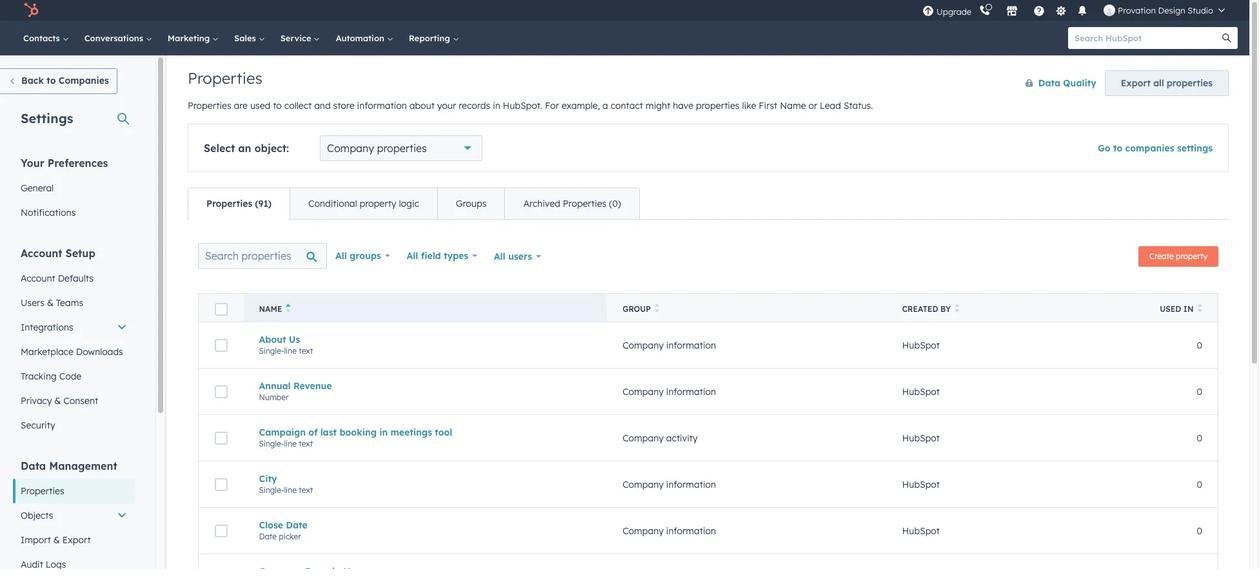 Task type: describe. For each thing, give the bounding box(es) containing it.
help image
[[1034, 6, 1045, 17]]

records
[[459, 100, 490, 112]]

design
[[1159, 5, 1186, 15]]

account for account defaults
[[21, 273, 55, 285]]

service
[[280, 33, 314, 43]]

hubspot for text
[[903, 479, 940, 491]]

company for text
[[623, 479, 664, 491]]

information for single-
[[666, 479, 716, 491]]

create property
[[1150, 252, 1208, 261]]

line inside city single-line text
[[284, 486, 297, 495]]

users
[[21, 297, 45, 309]]

contact
[[611, 100, 643, 112]]

settings image
[[1055, 5, 1067, 17]]

about us single-line text
[[259, 334, 313, 356]]

objects button
[[13, 504, 135, 528]]

all field types button
[[398, 243, 486, 269]]

example,
[[562, 100, 600, 112]]

property for create
[[1176, 252, 1208, 261]]

information for us
[[666, 340, 716, 351]]

tracking
[[21, 371, 57, 383]]

general
[[21, 183, 54, 194]]

press to sort. image
[[655, 304, 660, 313]]

select
[[204, 142, 235, 155]]

provation
[[1118, 5, 1156, 15]]

annual revenue number
[[259, 380, 332, 402]]

export all properties button
[[1105, 70, 1229, 96]]

field
[[421, 250, 441, 262]]

properties (91) link
[[188, 188, 290, 219]]

import & export link
[[13, 528, 135, 553]]

& for export
[[53, 535, 60, 547]]

hubspot.
[[503, 100, 543, 112]]

used
[[1160, 305, 1182, 314]]

object:
[[255, 142, 289, 155]]

for
[[545, 100, 559, 112]]

text inside campaign of last booking in meetings tool single-line text
[[299, 439, 313, 449]]

all for all field types
[[407, 250, 418, 262]]

meetings
[[391, 427, 432, 438]]

create property button
[[1139, 246, 1219, 267]]

data for data quality
[[1039, 77, 1061, 89]]

lead
[[820, 100, 841, 112]]

contacts link
[[15, 21, 77, 55]]

export all properties
[[1121, 77, 1213, 89]]

press to sort. image for created by
[[955, 304, 960, 313]]

properties up are
[[188, 68, 263, 88]]

data quality
[[1039, 77, 1097, 89]]

marketplaces button
[[999, 0, 1026, 21]]

first
[[759, 100, 778, 112]]

1 horizontal spatial to
[[273, 100, 282, 112]]

close date date picker
[[259, 520, 308, 542]]

2 hubspot from the top
[[903, 386, 940, 398]]

defaults
[[58, 273, 94, 285]]

your preferences element
[[13, 156, 135, 225]]

all for all groups
[[336, 250, 347, 262]]

by
[[941, 305, 951, 314]]

us
[[289, 334, 300, 346]]

automation link
[[328, 21, 401, 55]]

company information for revenue
[[623, 386, 716, 398]]

campaign
[[259, 427, 306, 438]]

hubspot link
[[15, 3, 48, 18]]

activity
[[666, 433, 698, 444]]

settings
[[21, 110, 73, 126]]

service link
[[273, 21, 328, 55]]

created
[[903, 305, 938, 314]]

properties inside popup button
[[377, 142, 427, 155]]

name inside button
[[259, 305, 282, 314]]

archived
[[524, 198, 561, 210]]

company properties
[[327, 142, 427, 155]]

about
[[410, 100, 435, 112]]

conversations
[[84, 33, 146, 43]]

back
[[21, 75, 44, 86]]

company activity
[[623, 433, 698, 444]]

in inside campaign of last booking in meetings tool single-line text
[[380, 427, 388, 438]]

account setup element
[[13, 246, 135, 438]]

tool
[[435, 427, 452, 438]]

studio
[[1188, 5, 1214, 15]]

1 vertical spatial properties
[[696, 100, 740, 112]]

your
[[21, 157, 44, 170]]

company information for date
[[623, 526, 716, 537]]

back to companies link
[[0, 68, 117, 94]]

Search HubSpot search field
[[1069, 27, 1227, 49]]

notifications link
[[13, 201, 135, 225]]

store
[[333, 100, 355, 112]]

single- inside the about us single-line text
[[259, 346, 284, 356]]

1 horizontal spatial name
[[780, 100, 806, 112]]

and
[[314, 100, 331, 112]]

to for back
[[47, 75, 56, 86]]

all groups button
[[327, 243, 398, 269]]

ascending sort. press to sort descending. image
[[286, 304, 291, 313]]

data quality button
[[1012, 70, 1097, 96]]

close
[[259, 520, 283, 531]]

1 vertical spatial date
[[259, 532, 277, 542]]

0 for picker
[[1197, 526, 1203, 537]]

hubspot image
[[23, 3, 39, 18]]

campaign of last booking in meetings tool button
[[259, 427, 592, 438]]

upgrade
[[937, 6, 972, 16]]

single- inside city single-line text
[[259, 486, 284, 495]]

select an object:
[[204, 142, 289, 155]]

marketing
[[168, 33, 212, 43]]

james peterson image
[[1104, 5, 1116, 16]]

1 horizontal spatial in
[[493, 100, 501, 112]]

code
[[59, 371, 81, 383]]

all groups
[[336, 250, 381, 262]]

conditional property logic link
[[290, 188, 437, 219]]

properties inside button
[[1167, 77, 1213, 89]]

types
[[444, 250, 468, 262]]

settings link
[[1053, 4, 1069, 17]]

line inside campaign of last booking in meetings tool single-line text
[[284, 439, 297, 449]]

conversations link
[[77, 21, 160, 55]]

all users
[[494, 251, 532, 263]]

Search search field
[[198, 243, 327, 269]]

management
[[49, 460, 117, 473]]

to for go
[[1114, 143, 1123, 154]]

account setup
[[21, 247, 95, 260]]

campaign of last booking in meetings tool single-line text
[[259, 427, 452, 449]]

or
[[809, 100, 818, 112]]

of
[[309, 427, 318, 438]]

status.
[[844, 100, 873, 112]]

like
[[742, 100, 756, 112]]

property for conditional
[[360, 198, 397, 210]]

tab list containing properties (91)
[[188, 188, 640, 220]]

press to sort. element for group
[[655, 304, 660, 315]]

groups
[[456, 198, 487, 210]]

menu containing provation design studio
[[921, 0, 1234, 21]]

all for all users
[[494, 251, 506, 263]]

close date button
[[259, 520, 592, 531]]



Task type: locate. For each thing, give the bounding box(es) containing it.
1 horizontal spatial export
[[1121, 77, 1151, 89]]

all users button
[[486, 243, 549, 270]]

single- inside campaign of last booking in meetings tool single-line text
[[259, 439, 284, 449]]

groups
[[350, 250, 381, 262]]

0 horizontal spatial export
[[62, 535, 91, 547]]

city single-line text
[[259, 473, 313, 495]]

2 vertical spatial single-
[[259, 486, 284, 495]]

1 vertical spatial name
[[259, 305, 282, 314]]

reporting
[[409, 33, 453, 43]]

quality
[[1064, 77, 1097, 89]]

0 horizontal spatial name
[[259, 305, 282, 314]]

company inside company properties popup button
[[327, 142, 374, 155]]

0 vertical spatial to
[[47, 75, 56, 86]]

2 vertical spatial to
[[1114, 143, 1123, 154]]

to right used
[[273, 100, 282, 112]]

0 vertical spatial export
[[1121, 77, 1151, 89]]

0 for booking
[[1197, 433, 1203, 444]]

text inside the about us single-line text
[[299, 346, 313, 356]]

1 vertical spatial &
[[54, 396, 61, 407]]

all field types
[[407, 250, 468, 262]]

companies
[[1126, 143, 1175, 154]]

company for line
[[623, 340, 664, 351]]

2 vertical spatial properties
[[377, 142, 427, 155]]

annual revenue button
[[259, 380, 592, 392]]

1 line from the top
[[284, 346, 297, 356]]

press to sort. image inside "created by" button
[[955, 304, 960, 313]]

1 press to sort. image from the left
[[955, 304, 960, 313]]

all left groups
[[336, 250, 347, 262]]

0 vertical spatial in
[[493, 100, 501, 112]]

properties up objects
[[21, 486, 64, 497]]

0 horizontal spatial data
[[21, 460, 46, 473]]

2 horizontal spatial properties
[[1167, 77, 1213, 89]]

text inside city single-line text
[[299, 486, 313, 495]]

name button
[[244, 294, 607, 322]]

information for date
[[666, 526, 716, 537]]

hubspot for picker
[[903, 526, 940, 537]]

2 company information from the top
[[623, 386, 716, 398]]

0 for line
[[1197, 340, 1203, 351]]

1 vertical spatial property
[[1176, 252, 1208, 261]]

0 for text
[[1197, 479, 1203, 491]]

text down us
[[299, 346, 313, 356]]

used in button
[[1141, 294, 1219, 322]]

a
[[603, 100, 608, 112]]

0 horizontal spatial property
[[360, 198, 397, 210]]

data left quality
[[1039, 77, 1061, 89]]

export inside data management element
[[62, 535, 91, 547]]

1 vertical spatial export
[[62, 535, 91, 547]]

upgrade image
[[923, 5, 934, 17]]

menu
[[921, 0, 1234, 21]]

company information for single-
[[623, 479, 716, 491]]

setup
[[66, 247, 95, 260]]

0 horizontal spatial all
[[336, 250, 347, 262]]

property right 'create'
[[1176, 252, 1208, 261]]

0 vertical spatial properties
[[1167, 77, 1213, 89]]

reporting link
[[401, 21, 467, 55]]

account for account setup
[[21, 247, 62, 260]]

press to sort. image right in
[[1198, 304, 1203, 313]]

1 horizontal spatial property
[[1176, 252, 1208, 261]]

2 press to sort. image from the left
[[1198, 304, 1203, 313]]

1 0 from the top
[[1197, 340, 1203, 351]]

2 text from the top
[[299, 439, 313, 449]]

tab list
[[188, 188, 640, 220]]

3 line from the top
[[284, 486, 297, 495]]

about
[[259, 334, 286, 346]]

0 horizontal spatial press to sort. element
[[655, 304, 660, 315]]

date down close
[[259, 532, 277, 542]]

sales
[[234, 33, 259, 43]]

2 single- from the top
[[259, 439, 284, 449]]

properties left are
[[188, 100, 231, 112]]

calling icon button
[[974, 2, 996, 19]]

objects
[[21, 510, 53, 522]]

go to companies settings button
[[1098, 143, 1213, 154]]

text up close date date picker
[[299, 486, 313, 495]]

date up picker
[[286, 520, 308, 531]]

2 account from the top
[[21, 273, 55, 285]]

created by
[[903, 305, 951, 314]]

consent
[[63, 396, 98, 407]]

3 company information from the top
[[623, 479, 716, 491]]

0 horizontal spatial date
[[259, 532, 277, 542]]

privacy
[[21, 396, 52, 407]]

single- down about
[[259, 346, 284, 356]]

1 press to sort. element from the left
[[655, 304, 660, 315]]

import
[[21, 535, 51, 547]]

your preferences
[[21, 157, 108, 170]]

1 company information from the top
[[623, 340, 716, 351]]

1 vertical spatial to
[[273, 100, 282, 112]]

export left all
[[1121, 77, 1151, 89]]

1 vertical spatial data
[[21, 460, 46, 473]]

might
[[646, 100, 671, 112]]

press to sort. image for used in
[[1198, 304, 1203, 313]]

5 0 from the top
[[1197, 526, 1203, 537]]

properties link
[[13, 479, 135, 504]]

4 hubspot from the top
[[903, 479, 940, 491]]

1 account from the top
[[21, 247, 62, 260]]

security
[[21, 420, 55, 432]]

archived properties (0) link
[[505, 188, 639, 219]]

to right go on the top
[[1114, 143, 1123, 154]]

help button
[[1029, 0, 1051, 21]]

0 horizontal spatial to
[[47, 75, 56, 86]]

marketplaces image
[[1007, 6, 1018, 17]]

press to sort. element for used in
[[1198, 304, 1203, 315]]

preferences
[[48, 157, 108, 170]]

1 horizontal spatial date
[[286, 520, 308, 531]]

data down security
[[21, 460, 46, 473]]

properties inside 'link'
[[563, 198, 607, 210]]

1 single- from the top
[[259, 346, 284, 356]]

properties (91)
[[206, 198, 272, 210]]

back to companies
[[21, 75, 109, 86]]

0 vertical spatial account
[[21, 247, 62, 260]]

press to sort. image right by
[[955, 304, 960, 313]]

properties down about
[[377, 142, 427, 155]]

press to sort. element for created by
[[955, 304, 960, 315]]

2 vertical spatial line
[[284, 486, 297, 495]]

1 vertical spatial text
[[299, 439, 313, 449]]

marketplace
[[21, 346, 73, 358]]

press to sort. element right group
[[655, 304, 660, 315]]

4 company information from the top
[[623, 526, 716, 537]]

0 horizontal spatial properties
[[377, 142, 427, 155]]

to right back
[[47, 75, 56, 86]]

press to sort. element inside the 'used in' button
[[1198, 304, 1203, 315]]

3 0 from the top
[[1197, 433, 1203, 444]]

tracking code link
[[13, 365, 135, 389]]

1 vertical spatial in
[[380, 427, 388, 438]]

tracking code
[[21, 371, 81, 383]]

line up close date date picker
[[284, 486, 297, 495]]

data management element
[[13, 459, 135, 570]]

city button
[[259, 473, 592, 485]]

downloads
[[76, 346, 123, 358]]

single-
[[259, 346, 284, 356], [259, 439, 284, 449], [259, 486, 284, 495]]

1 horizontal spatial press to sort. element
[[955, 304, 960, 315]]

press to sort. element inside group button
[[655, 304, 660, 315]]

1 horizontal spatial press to sort. image
[[1198, 304, 1203, 313]]

notifications
[[21, 207, 76, 219]]

3 single- from the top
[[259, 486, 284, 495]]

tab panel containing all groups
[[188, 219, 1229, 570]]

ascending sort. press to sort descending. element
[[286, 304, 291, 315]]

1 vertical spatial line
[[284, 439, 297, 449]]

all inside all groups 'popup button'
[[336, 250, 347, 262]]

properties right all
[[1167, 77, 1213, 89]]

1 text from the top
[[299, 346, 313, 356]]

0 vertical spatial data
[[1039, 77, 1061, 89]]

& right users
[[47, 297, 54, 309]]

name left or
[[780, 100, 806, 112]]

teams
[[56, 297, 83, 309]]

account up account defaults
[[21, 247, 62, 260]]

& right privacy
[[54, 396, 61, 407]]

data for data management
[[21, 460, 46, 473]]

0 vertical spatial &
[[47, 297, 54, 309]]

0 horizontal spatial in
[[380, 427, 388, 438]]

data inside button
[[1039, 77, 1061, 89]]

& for consent
[[54, 396, 61, 407]]

0 vertical spatial property
[[360, 198, 397, 210]]

0 vertical spatial date
[[286, 520, 308, 531]]

in right the booking
[[380, 427, 388, 438]]

users & teams
[[21, 297, 83, 309]]

4 0 from the top
[[1197, 479, 1203, 491]]

1 vertical spatial single-
[[259, 439, 284, 449]]

in
[[1184, 305, 1194, 314]]

property inside conditional property logic link
[[360, 198, 397, 210]]

company for picker
[[623, 526, 664, 537]]

users
[[508, 251, 532, 263]]

revenue
[[294, 380, 332, 392]]

press to sort. element right by
[[955, 304, 960, 315]]

in right records
[[493, 100, 501, 112]]

export down objects "button"
[[62, 535, 91, 547]]

press to sort. element right in
[[1198, 304, 1203, 315]]

properties are used to collect and store information about your records in hubspot. for example, a contact might have properties like first name or lead status.
[[188, 100, 873, 112]]

& inside data management element
[[53, 535, 60, 547]]

picker
[[279, 532, 301, 542]]

1 horizontal spatial all
[[407, 250, 418, 262]]

group
[[623, 305, 651, 314]]

2 0 from the top
[[1197, 386, 1203, 398]]

account
[[21, 247, 62, 260], [21, 273, 55, 285]]

integrations
[[21, 322, 73, 334]]

press to sort. element inside "created by" button
[[955, 304, 960, 315]]

press to sort. element
[[655, 304, 660, 315], [955, 304, 960, 315], [1198, 304, 1203, 315]]

0 horizontal spatial press to sort. image
[[955, 304, 960, 313]]

5 hubspot from the top
[[903, 526, 940, 537]]

notifications button
[[1072, 0, 1094, 21]]

company information for us
[[623, 340, 716, 351]]

line down us
[[284, 346, 297, 356]]

calling icon image
[[980, 5, 991, 17]]

line inside the about us single-line text
[[284, 346, 297, 356]]

create
[[1150, 252, 1174, 261]]

hubspot
[[903, 340, 940, 351], [903, 386, 940, 398], [903, 433, 940, 444], [903, 479, 940, 491], [903, 526, 940, 537]]

hubspot for booking
[[903, 433, 940, 444]]

single- down the city on the bottom left
[[259, 486, 284, 495]]

1 hubspot from the top
[[903, 340, 940, 351]]

information
[[357, 100, 407, 112], [666, 340, 716, 351], [666, 386, 716, 398], [666, 479, 716, 491], [666, 526, 716, 537]]

2 vertical spatial &
[[53, 535, 60, 547]]

1 horizontal spatial properties
[[696, 100, 740, 112]]

account defaults link
[[13, 266, 135, 291]]

all inside all users popup button
[[494, 251, 506, 263]]

3 press to sort. element from the left
[[1198, 304, 1203, 315]]

conditional
[[308, 198, 357, 210]]

general link
[[13, 176, 135, 201]]

information for revenue
[[666, 386, 716, 398]]

0 vertical spatial line
[[284, 346, 297, 356]]

property
[[360, 198, 397, 210], [1176, 252, 1208, 261]]

properties left '(0)'
[[563, 198, 607, 210]]

automation
[[336, 33, 387, 43]]

company for booking
[[623, 433, 664, 444]]

tab panel
[[188, 219, 1229, 570]]

(0)
[[609, 198, 621, 210]]

account up users
[[21, 273, 55, 285]]

have
[[673, 100, 694, 112]]

line down campaign at the bottom left of page
[[284, 439, 297, 449]]

users & teams link
[[13, 291, 135, 316]]

properties inside data management element
[[21, 486, 64, 497]]

properties
[[1167, 77, 1213, 89], [696, 100, 740, 112], [377, 142, 427, 155]]

1 horizontal spatial data
[[1039, 77, 1061, 89]]

0 vertical spatial text
[[299, 346, 313, 356]]

1 vertical spatial account
[[21, 273, 55, 285]]

used
[[250, 100, 271, 112]]

2 horizontal spatial all
[[494, 251, 506, 263]]

notifications image
[[1077, 6, 1089, 17]]

single- down campaign at the bottom left of page
[[259, 439, 284, 449]]

all left users
[[494, 251, 506, 263]]

marketplace downloads link
[[13, 340, 135, 365]]

name left ascending sort. press to sort descending. element
[[259, 305, 282, 314]]

3 text from the top
[[299, 486, 313, 495]]

properties left (91)
[[206, 198, 252, 210]]

properties left like
[[696, 100, 740, 112]]

0 vertical spatial single-
[[259, 346, 284, 356]]

company information
[[623, 340, 716, 351], [623, 386, 716, 398], [623, 479, 716, 491], [623, 526, 716, 537]]

2 press to sort. element from the left
[[955, 304, 960, 315]]

export inside button
[[1121, 77, 1151, 89]]

text down of
[[299, 439, 313, 449]]

hubspot for line
[[903, 340, 940, 351]]

property left logic
[[360, 198, 397, 210]]

3 hubspot from the top
[[903, 433, 940, 444]]

2 horizontal spatial press to sort. element
[[1198, 304, 1203, 315]]

search image
[[1223, 34, 1232, 43]]

0 vertical spatial name
[[780, 100, 806, 112]]

go to companies settings
[[1098, 143, 1213, 154]]

press to sort. image
[[955, 304, 960, 313], [1198, 304, 1203, 313]]

companies
[[59, 75, 109, 86]]

2 line from the top
[[284, 439, 297, 449]]

& for teams
[[47, 297, 54, 309]]

2 horizontal spatial to
[[1114, 143, 1123, 154]]

used in
[[1160, 305, 1194, 314]]

all left field
[[407, 250, 418, 262]]

& right import
[[53, 535, 60, 547]]

integrations button
[[13, 316, 135, 340]]

property inside create property button
[[1176, 252, 1208, 261]]

all inside all field types popup button
[[407, 250, 418, 262]]

2 vertical spatial text
[[299, 486, 313, 495]]

press to sort. image inside the 'used in' button
[[1198, 304, 1203, 313]]

all
[[336, 250, 347, 262], [407, 250, 418, 262], [494, 251, 506, 263]]

settings
[[1177, 143, 1213, 154]]



Task type: vqa. For each thing, say whether or not it's contained in the screenshot.
2nd + Add from the bottom of the page
no



